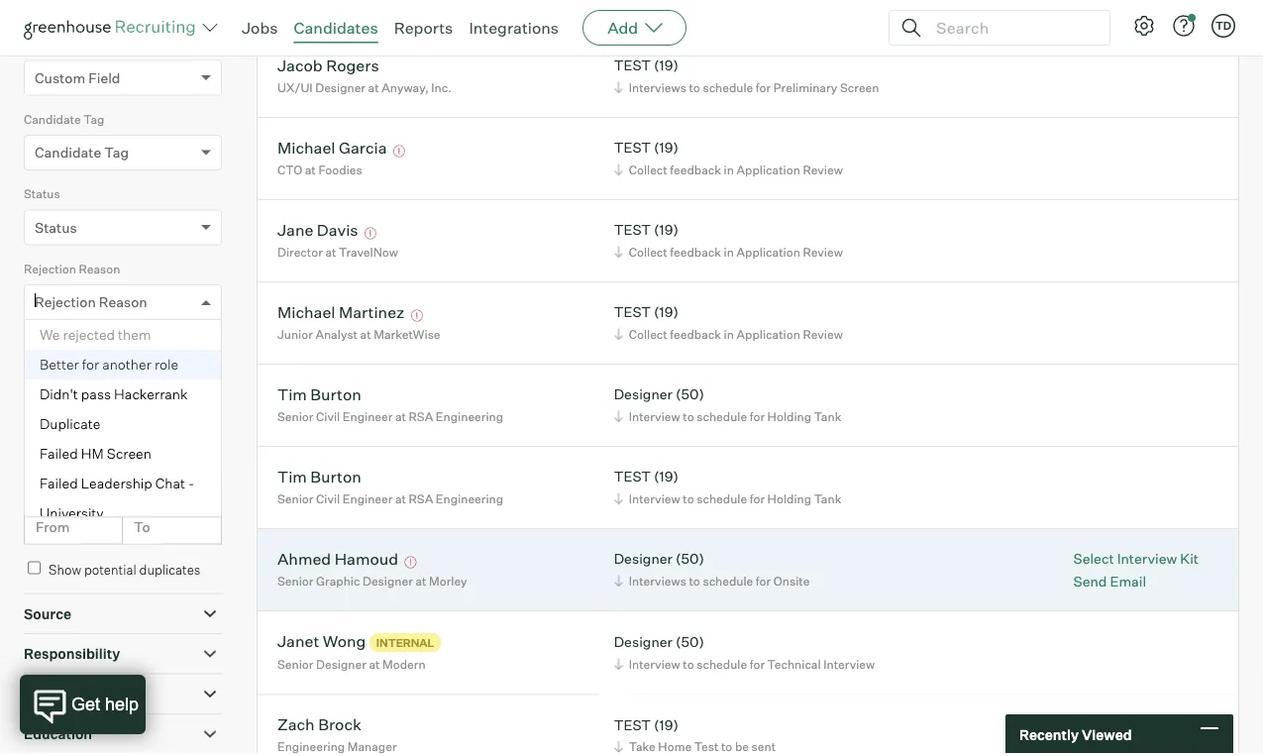 Task type: describe. For each thing, give the bounding box(es) containing it.
failed leadership chat - university option
[[25, 469, 221, 529]]

collect feedback in application review link for michael garcia
[[611, 160, 848, 179]]

jacob
[[278, 55, 323, 75]]

junior analyst at marketwise
[[278, 327, 441, 342]]

tasks
[[81, 686, 121, 703]]

director at travelnow
[[278, 245, 398, 259]]

td
[[1216, 19, 1232, 32]]

from for hired
[[36, 518, 70, 536]]

add button
[[583, 10, 687, 46]]

from for last
[[36, 368, 70, 386]]

application for michael martinez
[[737, 327, 801, 342]]

inc.
[[432, 80, 452, 95]]

0 vertical spatial candidate
[[24, 112, 81, 127]]

integrations link
[[469, 18, 559, 38]]

failed hm screen option
[[25, 439, 221, 469]]

cto at foodies
[[278, 162, 362, 177]]

brock
[[318, 715, 362, 735]]

greenhouse recruiting image
[[24, 16, 202, 40]]

feedback for michael garcia
[[670, 162, 722, 177]]

test (19) collect feedback in application review for michael martinez
[[614, 304, 843, 342]]

university
[[40, 505, 104, 522]]

review for michael martinez
[[803, 327, 843, 342]]

test for cto at foodies
[[614, 139, 651, 156]]

hm
[[81, 445, 104, 463]]

test for junior analyst at marketwise
[[614, 304, 651, 321]]

0 vertical spatial tag
[[84, 112, 105, 127]]

cto
[[278, 162, 302, 177]]

at left modern
[[369, 657, 380, 672]]

to for hired on
[[134, 518, 150, 536]]

6 (19) from the top
[[654, 716, 679, 734]]

burton for designer
[[311, 384, 362, 404]]

last activity
[[24, 336, 94, 351]]

(19) for director at travelnow
[[654, 221, 679, 239]]

leadership
[[81, 475, 152, 492]]

anyway,
[[382, 80, 429, 95]]

application for jane davis
[[737, 245, 801, 259]]

to for applied on
[[134, 443, 150, 461]]

jacob rogers link
[[278, 55, 379, 78]]

engineer for test (19)
[[343, 491, 393, 506]]

michael martinez
[[278, 302, 405, 322]]

interviews for test
[[629, 80, 687, 95]]

reports
[[394, 18, 453, 38]]

potential
[[84, 562, 136, 578]]

interview to schedule for holding tank link for (19)
[[611, 489, 847, 508]]

tank for (50)
[[815, 409, 842, 424]]

another
[[102, 356, 152, 373]]

feedback for jane davis
[[670, 245, 722, 259]]

applied on
[[24, 411, 86, 426]]

modern
[[383, 657, 426, 672]]

jane davis has been in application review for more than 5 days image
[[362, 228, 380, 240]]

designer (50) interview to schedule for holding tank
[[614, 386, 842, 424]]

1 vertical spatial tag
[[104, 144, 129, 161]]

status element
[[24, 185, 222, 259]]

education
[[24, 726, 92, 743]]

td button
[[1208, 10, 1240, 42]]

preliminary
[[774, 80, 838, 95]]

designer (50) interview to schedule for technical interview
[[614, 633, 876, 672]]

failed leadership chat - university
[[40, 475, 195, 522]]

test for senior civil engineer at rsa engineering
[[614, 468, 651, 485]]

at right cto
[[305, 162, 316, 177]]

travelnow
[[339, 245, 398, 259]]

1 vertical spatial candidate
[[35, 144, 101, 161]]

designer inside jacob rogers ux/ui designer at anyway, inc.
[[315, 80, 366, 95]]

at down davis
[[326, 245, 337, 259]]

burton for test
[[311, 467, 362, 486]]

ahmed hamoud
[[278, 549, 399, 569]]

0 vertical spatial rejection
[[24, 261, 76, 276]]

(19) for cto at foodies
[[654, 139, 679, 156]]

to for designer (50) interviews to schedule for onsite
[[689, 574, 701, 589]]

technical
[[768, 657, 821, 672]]

holding for (19)
[[768, 491, 812, 506]]

at down "martinez"
[[360, 327, 371, 342]]

interviews to schedule for onsite link
[[611, 572, 815, 591]]

role
[[155, 356, 179, 373]]

jane davis
[[278, 220, 358, 240]]

to for test (19) interview to schedule for holding tank
[[683, 491, 695, 506]]

show
[[49, 562, 81, 578]]

activity
[[51, 336, 94, 351]]

junior
[[278, 327, 313, 342]]

we rejected them
[[40, 326, 151, 344]]

candidates
[[294, 18, 378, 38]]

michael garcia
[[278, 137, 387, 157]]

tim burton senior civil engineer at rsa engineering for designer
[[278, 384, 504, 424]]

analyst
[[316, 327, 358, 342]]

test inside test (19) interviews to schedule for preliminary screen
[[614, 57, 651, 74]]

jacob rogers ux/ui designer at anyway, inc.
[[278, 55, 452, 95]]

didn't
[[40, 386, 78, 403]]

morley
[[429, 574, 467, 589]]

holding for (50)
[[768, 409, 812, 424]]

tim burton link for test
[[278, 467, 362, 489]]

test (19)
[[614, 716, 679, 734]]

(19) for junior analyst at marketwise
[[654, 304, 679, 321]]

in for michael martinez
[[724, 327, 734, 342]]

review for michael garcia
[[803, 162, 843, 177]]

0 vertical spatial field
[[70, 37, 97, 52]]

test (19) collect feedback in application review for michael garcia
[[614, 139, 843, 177]]

civil for designer (50)
[[316, 409, 340, 424]]

pipeline tasks
[[24, 686, 121, 703]]

at inside jacob rogers ux/ui designer at anyway, inc.
[[368, 80, 379, 95]]

failed hm screen
[[40, 445, 152, 463]]

pass
[[81, 386, 111, 403]]

to for designer (50) interview to schedule for holding tank
[[683, 409, 695, 424]]

at down 'marketwise' at the left top
[[395, 409, 406, 424]]

failed for failed leadership chat - university
[[40, 475, 78, 492]]

configure image
[[1133, 14, 1157, 38]]

for for test (19) interviews to schedule for preliminary screen
[[756, 80, 771, 95]]

for for designer (50) interviews to schedule for onsite
[[756, 574, 771, 589]]

candidates link
[[294, 18, 378, 38]]

didn't pass hackerrank
[[40, 386, 188, 403]]

profile details
[[24, 7, 118, 24]]

failed for failed hm screen
[[40, 445, 78, 463]]

jane
[[278, 220, 314, 240]]

ahmed hamoud link
[[278, 549, 399, 572]]

interview for test (19) interview to schedule for holding tank
[[629, 491, 681, 506]]

engineering for test (19)
[[436, 491, 504, 506]]

applied
[[24, 411, 67, 426]]

responsibility
[[24, 646, 120, 663]]

hamoud
[[335, 549, 399, 569]]

duplicates
[[139, 562, 201, 578]]

schedule for test (19) interviews to schedule for preliminary screen
[[703, 80, 754, 95]]

feedback for michael martinez
[[670, 327, 722, 342]]

senior designer at modern
[[278, 657, 426, 672]]

zach brock link
[[278, 715, 362, 738]]

hackerrank
[[114, 386, 188, 403]]

jobs link
[[242, 18, 278, 38]]

michael martinez link
[[278, 302, 405, 325]]

duplicate
[[40, 416, 101, 433]]

ux/ui
[[278, 80, 313, 95]]

source
[[24, 605, 71, 623]]

better
[[40, 356, 79, 373]]

recently viewed
[[1020, 726, 1133, 743]]

recently
[[1020, 726, 1080, 743]]

foodies
[[319, 162, 362, 177]]

schedule for designer (50) interviews to schedule for onsite
[[703, 574, 754, 589]]



Task type: locate. For each thing, give the bounding box(es) containing it.
senior down junior at the top of page
[[278, 409, 314, 424]]

(19) inside test (19) interviews to schedule for preliminary screen
[[654, 57, 679, 74]]

3 from from the top
[[36, 518, 70, 536]]

2 vertical spatial feedback
[[670, 327, 722, 342]]

to for designer (50) interview to schedule for technical interview
[[683, 657, 695, 672]]

to for test (19) interviews to schedule for preliminary screen
[[689, 80, 701, 95]]

1 interviews from the top
[[629, 80, 687, 95]]

field down details
[[70, 37, 97, 52]]

engineer
[[343, 409, 393, 424], [343, 491, 393, 506]]

5 (19) from the top
[[654, 468, 679, 485]]

1 tim from the top
[[278, 384, 307, 404]]

reports link
[[394, 18, 453, 38]]

1 vertical spatial burton
[[311, 467, 362, 486]]

(50) inside designer (50) interview to schedule for technical interview
[[676, 633, 705, 651]]

3 (19) from the top
[[654, 221, 679, 239]]

1 burton from the top
[[311, 384, 362, 404]]

details
[[71, 7, 118, 24]]

for inside designer (50) interviews to schedule for onsite
[[756, 574, 771, 589]]

0 vertical spatial rsa
[[409, 409, 433, 424]]

status
[[24, 187, 60, 201], [35, 219, 77, 236]]

custom
[[24, 37, 67, 52], [35, 69, 85, 86]]

2 tim burton senior civil engineer at rsa engineering from the top
[[278, 467, 504, 506]]

to up show potential duplicates
[[134, 518, 150, 536]]

6 test from the top
[[614, 716, 651, 734]]

3 test from the top
[[614, 221, 651, 239]]

0 vertical spatial collect feedback in application review link
[[611, 160, 848, 179]]

hired on
[[24, 486, 73, 501]]

custom down 'profile details'
[[35, 69, 85, 86]]

1 holding from the top
[[768, 409, 812, 424]]

0 vertical spatial interview to schedule for holding tank link
[[611, 407, 847, 426]]

designer (50) interviews to schedule for onsite
[[614, 550, 810, 589]]

schedule left preliminary
[[703, 80, 754, 95]]

for left preliminary
[[756, 80, 771, 95]]

didn't pass hackerrank option
[[25, 380, 221, 410]]

for inside test (19) interview to schedule for holding tank
[[750, 491, 765, 506]]

custom field
[[24, 37, 97, 52], [35, 69, 120, 86]]

1 tank from the top
[[815, 409, 842, 424]]

interview for designer (50) interview to schedule for technical interview
[[629, 657, 681, 672]]

1 vertical spatial tank
[[815, 491, 842, 506]]

1 vertical spatial in
[[724, 245, 734, 259]]

holding
[[768, 409, 812, 424], [768, 491, 812, 506]]

holding up onsite
[[768, 491, 812, 506]]

1 vertical spatial failed
[[40, 475, 78, 492]]

failed
[[40, 445, 78, 463], [40, 475, 78, 492]]

1 test (19) collect feedback in application review from the top
[[614, 139, 843, 177]]

1 vertical spatial rejection reason
[[35, 294, 147, 311]]

1 failed from the top
[[40, 445, 78, 463]]

show potential duplicates
[[49, 562, 201, 578]]

janet wong
[[278, 631, 366, 651]]

(50) for designer (50) interview to schedule for technical interview
[[676, 633, 705, 651]]

civil down analyst
[[316, 409, 340, 424]]

for inside designer (50) interview to schedule for technical interview
[[750, 657, 765, 672]]

holding up test (19) interview to schedule for holding tank
[[768, 409, 812, 424]]

2 vertical spatial to
[[134, 518, 150, 536]]

tag
[[84, 112, 105, 127], [104, 144, 129, 161]]

tank inside test (19) interview to schedule for holding tank
[[815, 491, 842, 506]]

1 test from the top
[[614, 57, 651, 74]]

(50) for designer (50) interviews to schedule for onsite
[[676, 550, 705, 568]]

0 vertical spatial on
[[70, 411, 86, 426]]

0 vertical spatial tim burton senior civil engineer at rsa engineering
[[278, 384, 504, 424]]

application for michael garcia
[[737, 162, 801, 177]]

for inside test (19) interviews to schedule for preliminary screen
[[756, 80, 771, 95]]

1 vertical spatial custom field
[[35, 69, 120, 86]]

internal
[[377, 636, 435, 649]]

senior
[[278, 409, 314, 424], [278, 491, 314, 506], [278, 574, 314, 589], [278, 657, 314, 672]]

in for michael garcia
[[724, 162, 734, 177]]

interviews for designer
[[629, 574, 687, 589]]

screen inside failed hm screen option
[[107, 445, 152, 463]]

0 vertical spatial candidate tag
[[24, 112, 105, 127]]

collect feedback in application review link
[[611, 160, 848, 179], [611, 243, 848, 261], [611, 325, 848, 344]]

failed inside failed leadership chat - university
[[40, 475, 78, 492]]

to inside designer (50) interview to schedule for technical interview
[[683, 657, 695, 672]]

2 tim burton link from the top
[[278, 467, 362, 489]]

garcia
[[339, 137, 387, 157]]

1 vertical spatial collect
[[629, 245, 668, 259]]

0 vertical spatial engineer
[[343, 409, 393, 424]]

1 vertical spatial test (19) collect feedback in application review
[[614, 221, 843, 259]]

interviews inside test (19) interviews to schedule for preliminary screen
[[629, 80, 687, 95]]

interview for designer (50) interview to schedule for holding tank
[[629, 409, 681, 424]]

1 vertical spatial from
[[36, 443, 70, 461]]

schedule left technical
[[697, 657, 748, 672]]

civil for test (19)
[[316, 491, 340, 506]]

for left onsite
[[756, 574, 771, 589]]

field down greenhouse recruiting image on the left
[[88, 69, 120, 86]]

2 failed from the top
[[40, 475, 78, 492]]

1 vertical spatial tim burton senior civil engineer at rsa engineering
[[278, 467, 504, 506]]

2 burton from the top
[[311, 467, 362, 486]]

interview to schedule for holding tank link
[[611, 407, 847, 426], [611, 489, 847, 508]]

3 collect feedback in application review link from the top
[[611, 325, 848, 344]]

at up ahmed hamoud has been in onsite for more than 21 days icon
[[395, 491, 406, 506]]

1 vertical spatial interviews
[[629, 574, 687, 589]]

4 (19) from the top
[[654, 304, 679, 321]]

holding inside designer (50) interview to schedule for holding tank
[[768, 409, 812, 424]]

from
[[36, 368, 70, 386], [36, 443, 70, 461], [36, 518, 70, 536]]

2 civil from the top
[[316, 491, 340, 506]]

michael for michael martinez
[[278, 302, 336, 322]]

michael inside "link"
[[278, 302, 336, 322]]

tim down junior at the top of page
[[278, 384, 307, 404]]

viewed
[[1082, 726, 1133, 743]]

0 vertical spatial to
[[134, 368, 150, 386]]

2 to from the top
[[134, 443, 150, 461]]

zach brock
[[278, 715, 362, 735]]

2 engineer from the top
[[343, 491, 393, 506]]

1 vertical spatial screen
[[107, 445, 152, 463]]

none field inside the rejection reason element
[[35, 286, 40, 319]]

tim for test
[[278, 467, 307, 486]]

td button
[[1212, 14, 1236, 38]]

onsite
[[774, 574, 810, 589]]

3 test (19) collect feedback in application review from the top
[[614, 304, 843, 342]]

michael garcia has been in application review for more than 5 days image
[[391, 145, 408, 157]]

2 senior from the top
[[278, 491, 314, 506]]

1 vertical spatial on
[[57, 486, 73, 501]]

1 vertical spatial tim burton link
[[278, 467, 362, 489]]

rsa down 'marketwise' at the left top
[[409, 409, 433, 424]]

0 vertical spatial tank
[[815, 409, 842, 424]]

on down pass
[[70, 411, 86, 426]]

2 vertical spatial collect
[[629, 327, 668, 342]]

test
[[614, 57, 651, 74], [614, 139, 651, 156], [614, 221, 651, 239], [614, 304, 651, 321], [614, 468, 651, 485], [614, 716, 651, 734]]

4 test from the top
[[614, 304, 651, 321]]

schedule inside designer (50) interview to schedule for holding tank
[[697, 409, 748, 424]]

michael up junior at the top of page
[[278, 302, 336, 322]]

pipeline
[[24, 686, 78, 703]]

1 vertical spatial engineering
[[436, 491, 504, 506]]

for down activity
[[82, 356, 99, 373]]

2 in from the top
[[724, 245, 734, 259]]

tim burton link up ahmed
[[278, 467, 362, 489]]

1 vertical spatial review
[[803, 245, 843, 259]]

candidate tag
[[24, 112, 105, 127], [35, 144, 129, 161]]

last
[[24, 336, 48, 351]]

1 (50) from the top
[[676, 386, 705, 403]]

2 michael from the top
[[278, 302, 336, 322]]

0 vertical spatial holding
[[768, 409, 812, 424]]

2 (50) from the top
[[676, 550, 705, 568]]

in for jane davis
[[724, 245, 734, 259]]

on for applied on
[[70, 411, 86, 426]]

3 (50) from the top
[[676, 633, 705, 651]]

2 (19) from the top
[[654, 139, 679, 156]]

0 vertical spatial interviews
[[629, 80, 687, 95]]

tank inside designer (50) interview to schedule for holding tank
[[815, 409, 842, 424]]

holding inside test (19) interview to schedule for holding tank
[[768, 491, 812, 506]]

-
[[188, 475, 195, 492]]

candidate down the custom field element
[[24, 112, 81, 127]]

5 test from the top
[[614, 468, 651, 485]]

tim burton senior civil engineer at rsa engineering for test
[[278, 467, 504, 506]]

1 collect feedback in application review link from the top
[[611, 160, 848, 179]]

at down the rogers
[[368, 80, 379, 95]]

from for applied
[[36, 443, 70, 461]]

schedule for test (19) interview to schedule for holding tank
[[697, 491, 748, 506]]

candidate tag down the custom field element
[[24, 112, 105, 127]]

duplicate option
[[25, 410, 221, 439]]

tim burton senior civil engineer at rsa engineering
[[278, 384, 504, 424], [278, 467, 504, 506]]

senior down janet
[[278, 657, 314, 672]]

rejected
[[63, 326, 115, 344]]

michael up cto at foodies
[[278, 137, 336, 157]]

burton up ahmed hamoud
[[311, 467, 362, 486]]

1 tim burton link from the top
[[278, 384, 362, 407]]

collect for michael martinez
[[629, 327, 668, 342]]

interview to schedule for holding tank link for (50)
[[611, 407, 847, 426]]

jane davis link
[[278, 220, 358, 243]]

collect feedback in application review link for michael martinez
[[611, 325, 848, 344]]

2 tim from the top
[[278, 467, 307, 486]]

2 test (19) collect feedback in application review from the top
[[614, 221, 843, 259]]

2 test from the top
[[614, 139, 651, 156]]

for inside better for another role option
[[82, 356, 99, 373]]

1 vertical spatial collect feedback in application review link
[[611, 243, 848, 261]]

candidate up "status" element
[[35, 144, 101, 161]]

tim for designer
[[278, 384, 307, 404]]

engineering
[[436, 409, 504, 424], [436, 491, 504, 506]]

profile
[[24, 7, 68, 24]]

to
[[134, 368, 150, 386], [134, 443, 150, 461], [134, 518, 150, 536]]

rsa up ahmed hamoud has been in onsite for more than 21 days icon
[[409, 491, 433, 506]]

0 vertical spatial tim
[[278, 384, 307, 404]]

1 to from the top
[[134, 368, 150, 386]]

rejection
[[24, 261, 76, 276], [35, 294, 96, 311]]

2 feedback from the top
[[670, 245, 722, 259]]

collect for jane davis
[[629, 245, 668, 259]]

test (19) interviews to schedule for preliminary screen
[[614, 57, 880, 95]]

2 interviews from the top
[[629, 574, 687, 589]]

0 vertical spatial tim burton link
[[278, 384, 362, 407]]

tim burton senior civil engineer at rsa engineering up hamoud
[[278, 467, 504, 506]]

reason down "status" element
[[79, 261, 120, 276]]

0 vertical spatial test (19) collect feedback in application review
[[614, 139, 843, 177]]

to for last activity
[[134, 368, 150, 386]]

1 vertical spatial civil
[[316, 491, 340, 506]]

0 vertical spatial burton
[[311, 384, 362, 404]]

failed inside option
[[40, 445, 78, 463]]

1 collect from the top
[[629, 162, 668, 177]]

test for director at travelnow
[[614, 221, 651, 239]]

candidate tag element
[[24, 110, 222, 185]]

interview inside test (19) interview to schedule for holding tank
[[629, 491, 681, 506]]

1 vertical spatial michael
[[278, 302, 336, 322]]

graphic
[[316, 574, 360, 589]]

tim up ahmed
[[278, 467, 307, 486]]

civil
[[316, 409, 340, 424], [316, 491, 340, 506]]

2 interview to schedule for holding tank link from the top
[[611, 489, 847, 508]]

1 engineering from the top
[[436, 409, 504, 424]]

michael for michael garcia
[[278, 137, 336, 157]]

2 vertical spatial application
[[737, 327, 801, 342]]

2 vertical spatial (50)
[[676, 633, 705, 651]]

engineer for designer (50)
[[343, 409, 393, 424]]

for up designer (50) interviews to schedule for onsite
[[750, 491, 765, 506]]

test inside test (19) interview to schedule for holding tank
[[614, 468, 651, 485]]

interview to schedule for technical interview link
[[611, 655, 880, 674]]

3 review from the top
[[803, 327, 843, 342]]

schedule inside designer (50) interviews to schedule for onsite
[[703, 574, 754, 589]]

test (19) interview to schedule for holding tank
[[614, 468, 842, 506]]

0 vertical spatial rejection reason
[[24, 261, 120, 276]]

tim burton senior civil engineer at rsa engineering down 'marketwise' at the left top
[[278, 384, 504, 424]]

1 vertical spatial candidate tag
[[35, 144, 129, 161]]

0 vertical spatial review
[[803, 162, 843, 177]]

Show potential duplicates checkbox
[[28, 562, 41, 575]]

civil up ahmed hamoud
[[316, 491, 340, 506]]

1 vertical spatial rejection
[[35, 294, 96, 311]]

custom field down greenhouse recruiting image on the left
[[35, 69, 120, 86]]

schedule left onsite
[[703, 574, 754, 589]]

schedule up designer (50) interviews to schedule for onsite
[[697, 491, 748, 506]]

2 application from the top
[[737, 245, 801, 259]]

add
[[608, 18, 639, 38]]

1 horizontal spatial screen
[[841, 80, 880, 95]]

engineer up hamoud
[[343, 491, 393, 506]]

2 vertical spatial from
[[36, 518, 70, 536]]

1 vertical spatial rsa
[[409, 491, 433, 506]]

designer inside designer (50) interview to schedule for technical interview
[[614, 633, 673, 651]]

0 vertical spatial screen
[[841, 80, 880, 95]]

1 application from the top
[[737, 162, 801, 177]]

0 vertical spatial feedback
[[670, 162, 722, 177]]

designer inside designer (50) interview to schedule for holding tank
[[614, 386, 673, 403]]

director
[[278, 245, 323, 259]]

2 tank from the top
[[815, 491, 842, 506]]

to inside designer (50) interview to schedule for holding tank
[[683, 409, 695, 424]]

from down hired on
[[36, 518, 70, 536]]

interviews inside designer (50) interviews to schedule for onsite
[[629, 574, 687, 589]]

interview inside designer (50) interview to schedule for holding tank
[[629, 409, 681, 424]]

janet
[[278, 631, 320, 651]]

schedule inside test (19) interviews to schedule for preliminary screen
[[703, 80, 754, 95]]

3 feedback from the top
[[670, 327, 722, 342]]

0 vertical spatial engineering
[[436, 409, 504, 424]]

failed up university
[[40, 475, 78, 492]]

better for another role option
[[25, 350, 221, 380]]

1 from from the top
[[36, 368, 70, 386]]

tim burton link down analyst
[[278, 384, 362, 407]]

(50) inside designer (50) interviews to schedule for onsite
[[676, 550, 705, 568]]

we
[[40, 326, 60, 344]]

0 vertical spatial failed
[[40, 445, 78, 463]]

rsa for test (19)
[[409, 491, 433, 506]]

3 collect from the top
[[629, 327, 668, 342]]

schedule inside test (19) interview to schedule for holding tank
[[697, 491, 748, 506]]

0 vertical spatial from
[[36, 368, 70, 386]]

on
[[70, 411, 86, 426], [57, 486, 73, 501]]

collect for michael garcia
[[629, 162, 668, 177]]

3 in from the top
[[724, 327, 734, 342]]

schedule up test (19) interview to schedule for holding tank
[[697, 409, 748, 424]]

on for hired on
[[57, 486, 73, 501]]

0 vertical spatial status
[[24, 187, 60, 201]]

to inside designer (50) interviews to schedule for onsite
[[689, 574, 701, 589]]

0 vertical spatial in
[[724, 162, 734, 177]]

1 vertical spatial to
[[134, 443, 150, 461]]

ahmed hamoud has been in onsite for more than 21 days image
[[402, 557, 420, 569]]

schedule for designer (50) interview to schedule for technical interview
[[697, 657, 748, 672]]

custom field element
[[24, 35, 222, 110]]

0 vertical spatial michael
[[278, 137, 336, 157]]

3 to from the top
[[134, 518, 150, 536]]

0 vertical spatial application
[[737, 162, 801, 177]]

interview to schedule for holding tank link up test (19) interview to schedule for holding tank
[[611, 407, 847, 426]]

candidate tag up "status" element
[[35, 144, 129, 161]]

designer
[[315, 80, 366, 95], [614, 386, 673, 403], [614, 550, 673, 568], [363, 574, 413, 589], [614, 633, 673, 651], [316, 657, 367, 672]]

1 vertical spatial application
[[737, 245, 801, 259]]

tank for (19)
[[815, 491, 842, 506]]

1 michael from the top
[[278, 137, 336, 157]]

1 senior from the top
[[278, 409, 314, 424]]

michael garcia link
[[278, 137, 387, 160]]

senior graphic designer at morley
[[278, 574, 467, 589]]

2 vertical spatial collect feedback in application review link
[[611, 325, 848, 344]]

0 vertical spatial collect
[[629, 162, 668, 177]]

failed down duplicate
[[40, 445, 78, 463]]

(19) inside test (19) interview to schedule for holding tank
[[654, 468, 679, 485]]

burton down analyst
[[311, 384, 362, 404]]

designer inside designer (50) interviews to schedule for onsite
[[614, 550, 673, 568]]

reason up "them"
[[99, 294, 147, 311]]

tag up "status" element
[[104, 144, 129, 161]]

reason
[[79, 261, 120, 276], [99, 294, 147, 311]]

1 vertical spatial (50)
[[676, 550, 705, 568]]

marketwise
[[374, 327, 441, 342]]

michael martinez has been in application review for more than 5 days image
[[408, 310, 426, 322]]

martinez
[[339, 302, 405, 322]]

1 review from the top
[[803, 162, 843, 177]]

chat
[[155, 475, 185, 492]]

integrations
[[469, 18, 559, 38]]

senior up ahmed
[[278, 491, 314, 506]]

feedback
[[670, 162, 722, 177], [670, 245, 722, 259], [670, 327, 722, 342]]

0 horizontal spatial screen
[[107, 445, 152, 463]]

0 vertical spatial custom
[[24, 37, 67, 52]]

at down ahmed hamoud has been in onsite for more than 21 days icon
[[416, 574, 427, 589]]

to inside test (19) interviews to schedule for preliminary screen
[[689, 80, 701, 95]]

custom field down 'profile details'
[[24, 37, 97, 52]]

application
[[737, 162, 801, 177], [737, 245, 801, 259], [737, 327, 801, 342]]

collect
[[629, 162, 668, 177], [629, 245, 668, 259], [629, 327, 668, 342]]

1 in from the top
[[724, 162, 734, 177]]

rejection reason
[[24, 261, 120, 276], [35, 294, 147, 311]]

(50) for designer (50) interview to schedule for holding tank
[[676, 386, 705, 403]]

3 senior from the top
[[278, 574, 314, 589]]

hired
[[24, 486, 55, 501]]

2 collect feedback in application review link from the top
[[611, 243, 848, 261]]

1 vertical spatial reason
[[99, 294, 147, 311]]

2 from from the top
[[36, 443, 70, 461]]

to inside test (19) interview to schedule for holding tank
[[683, 491, 695, 506]]

tag down the custom field element
[[84, 112, 105, 127]]

tim burton link
[[278, 384, 362, 407], [278, 467, 362, 489]]

1 vertical spatial feedback
[[670, 245, 722, 259]]

for for designer (50) interview to schedule for technical interview
[[750, 657, 765, 672]]

for for designer (50) interview to schedule for holding tank
[[750, 409, 765, 424]]

for left technical
[[750, 657, 765, 672]]

test (19) collect feedback in application review for jane davis
[[614, 221, 843, 259]]

0 vertical spatial (50)
[[676, 386, 705, 403]]

ahmed
[[278, 549, 331, 569]]

schedule for designer (50) interview to schedule for holding tank
[[697, 409, 748, 424]]

1 tim burton senior civil engineer at rsa engineering from the top
[[278, 384, 504, 424]]

3 application from the top
[[737, 327, 801, 342]]

on up university
[[57, 486, 73, 501]]

for for test (19) interview to schedule for holding tank
[[750, 491, 765, 506]]

screen down duplicate option
[[107, 445, 152, 463]]

2 review from the top
[[803, 245, 843, 259]]

screen right preliminary
[[841, 80, 880, 95]]

custom down the profile
[[24, 37, 67, 52]]

(19) for senior civil engineer at rsa engineering
[[654, 468, 679, 485]]

1 vertical spatial status
[[35, 219, 77, 236]]

1 vertical spatial holding
[[768, 491, 812, 506]]

2 engineering from the top
[[436, 491, 504, 506]]

from down duplicate
[[36, 443, 70, 461]]

for
[[756, 80, 771, 95], [82, 356, 99, 373], [750, 409, 765, 424], [750, 491, 765, 506], [756, 574, 771, 589], [750, 657, 765, 672]]

zach
[[278, 715, 315, 735]]

rogers
[[326, 55, 379, 75]]

interview to schedule for holding tank link up designer (50) interviews to schedule for onsite
[[611, 489, 847, 508]]

1 vertical spatial field
[[88, 69, 120, 86]]

review for jane davis
[[803, 245, 843, 259]]

2 vertical spatial in
[[724, 327, 734, 342]]

rsa for designer (50)
[[409, 409, 433, 424]]

schedule inside designer (50) interview to schedule for technical interview
[[697, 657, 748, 672]]

for inside designer (50) interview to schedule for holding tank
[[750, 409, 765, 424]]

None field
[[35, 286, 40, 319]]

1 engineer from the top
[[343, 409, 393, 424]]

Search text field
[[932, 13, 1092, 42]]

0 vertical spatial reason
[[79, 261, 120, 276]]

1 interview to schedule for holding tank link from the top
[[611, 407, 847, 426]]

1 vertical spatial engineer
[[343, 491, 393, 506]]

collect feedback in application review link for jane davis
[[611, 243, 848, 261]]

2 holding from the top
[[768, 491, 812, 506]]

to down duplicate option
[[134, 443, 150, 461]]

screen inside test (19) interviews to schedule for preliminary screen
[[841, 80, 880, 95]]

0 vertical spatial custom field
[[24, 37, 97, 52]]

1 vertical spatial interview to schedule for holding tank link
[[611, 489, 847, 508]]

to left role
[[134, 368, 150, 386]]

2 rsa from the top
[[409, 491, 433, 506]]

2 collect from the top
[[629, 245, 668, 259]]

2 vertical spatial review
[[803, 327, 843, 342]]

from down last activity
[[36, 368, 70, 386]]

senior down ahmed
[[278, 574, 314, 589]]

wong
[[323, 631, 366, 651]]

1 (19) from the top
[[654, 57, 679, 74]]

jobs
[[242, 18, 278, 38]]

0 vertical spatial civil
[[316, 409, 340, 424]]

rejection reason element
[[24, 259, 222, 754]]

janet wong link
[[278, 631, 366, 654]]

at
[[368, 80, 379, 95], [305, 162, 316, 177], [326, 245, 337, 259], [360, 327, 371, 342], [395, 409, 406, 424], [395, 491, 406, 506], [416, 574, 427, 589], [369, 657, 380, 672]]

(50) inside designer (50) interview to schedule for holding tank
[[676, 386, 705, 403]]

2 vertical spatial test (19) collect feedback in application review
[[614, 304, 843, 342]]

engineering for designer (50)
[[436, 409, 504, 424]]

for up test (19) interview to schedule for holding tank
[[750, 409, 765, 424]]

1 civil from the top
[[316, 409, 340, 424]]

1 vertical spatial custom
[[35, 69, 85, 86]]

1 vertical spatial tim
[[278, 467, 307, 486]]

1 rsa from the top
[[409, 409, 433, 424]]

tim burton link for designer
[[278, 384, 362, 407]]

engineer down junior analyst at marketwise at the top left of the page
[[343, 409, 393, 424]]

1 feedback from the top
[[670, 162, 722, 177]]

4 senior from the top
[[278, 657, 314, 672]]



Task type: vqa. For each thing, say whether or not it's contained in the screenshot.
right THE REPORTS
no



